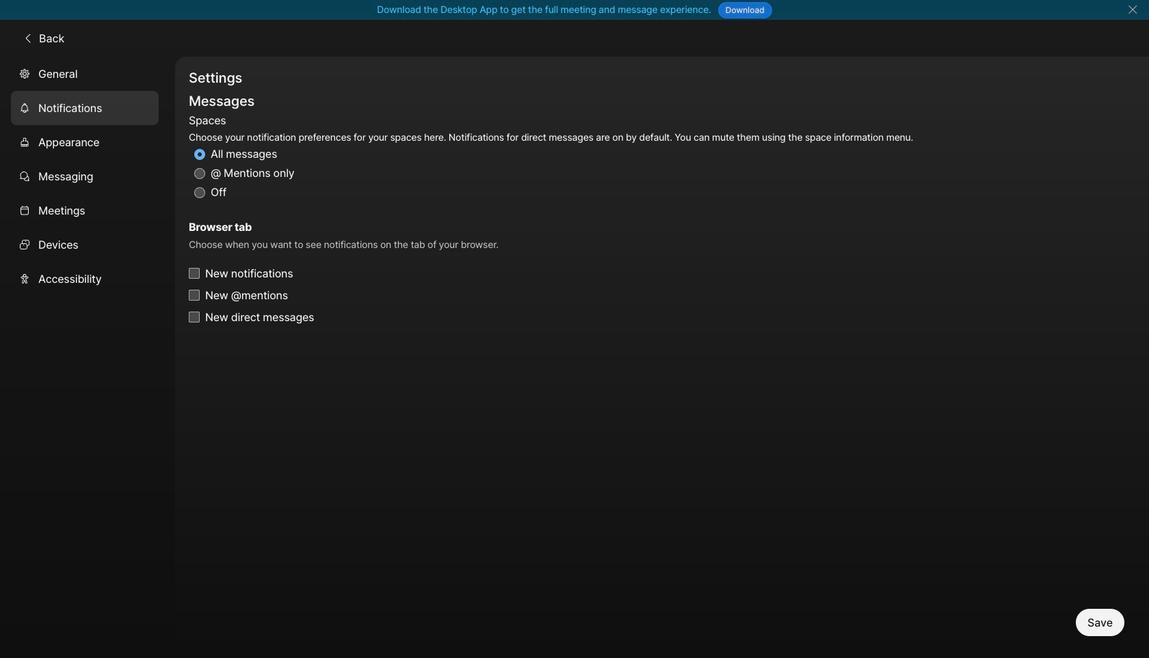 Task type: describe. For each thing, give the bounding box(es) containing it.
settings navigation
[[0, 57, 175, 659]]

general tab
[[11, 57, 159, 91]]

All messages radio
[[194, 149, 205, 160]]

messaging tab
[[11, 159, 159, 193]]

@ Mentions only radio
[[194, 168, 205, 179]]

devices tab
[[11, 228, 159, 262]]

cancel_16 image
[[1128, 4, 1138, 15]]

appearance tab
[[11, 125, 159, 159]]



Task type: locate. For each thing, give the bounding box(es) containing it.
option group
[[189, 111, 914, 203]]

notifications tab
[[11, 91, 159, 125]]

meetings tab
[[11, 193, 159, 228]]

Off radio
[[194, 188, 205, 199]]

accessibility tab
[[11, 262, 159, 296]]



Task type: vqa. For each thing, say whether or not it's contained in the screenshot.
The Appearance tab
yes



